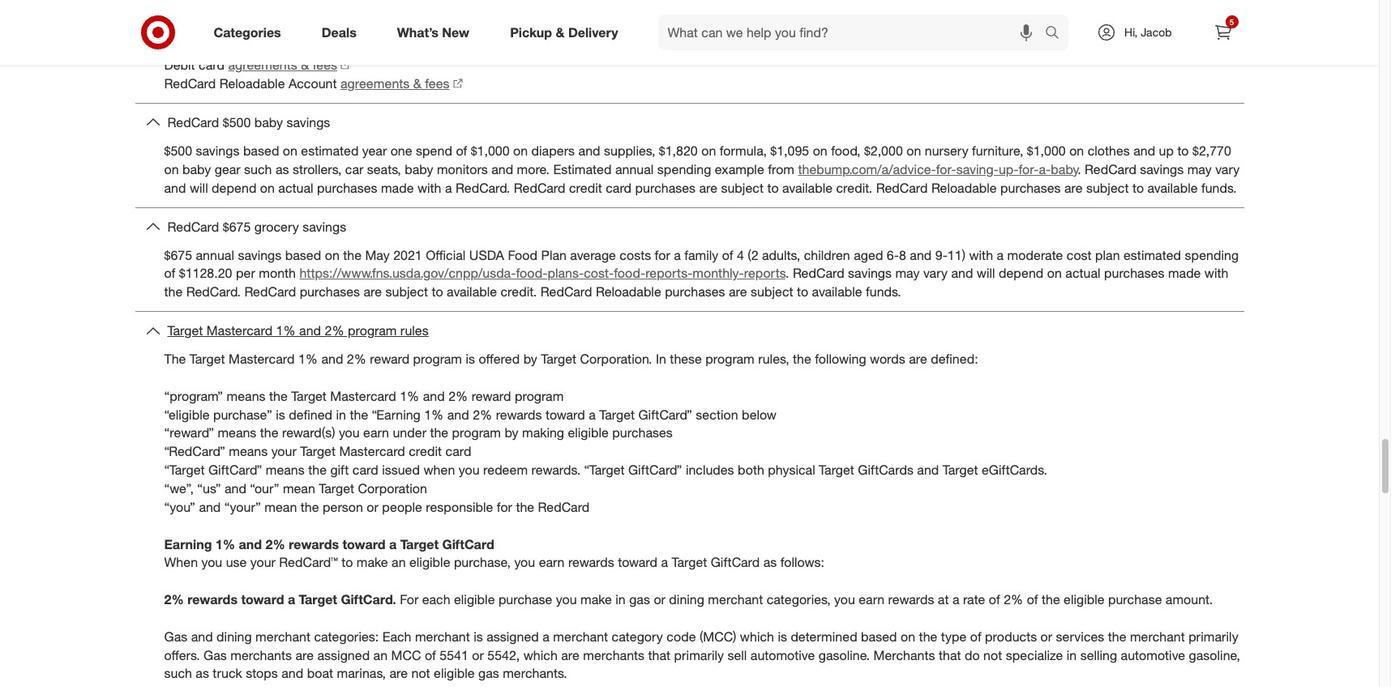 Task type: vqa. For each thing, say whether or not it's contained in the screenshot.
STRAIGHTEN
no



Task type: locate. For each thing, give the bounding box(es) containing it.
annual inside $675 annual savings based on the may 2021 official usda food plan average costs for a family of 4 (2 adults, children aged 6-8 and 9-11) with a moderate cost plan estimated spending of $1128.20 per month
[[196, 247, 234, 263]]

0 horizontal spatial giftcard
[[442, 536, 494, 553]]

1 vertical spatial $500
[[164, 143, 192, 159]]

purchases
[[317, 180, 377, 196], [635, 180, 696, 196], [1001, 180, 1061, 196], [1104, 265, 1165, 282], [300, 284, 360, 300], [665, 284, 725, 300], [613, 425, 673, 442]]

depend for on
[[212, 180, 257, 196]]

target
[[167, 323, 203, 339], [190, 351, 225, 367], [541, 351, 577, 367], [291, 388, 327, 404], [599, 407, 635, 423], [300, 444, 336, 460], [819, 462, 855, 479], [943, 462, 978, 479], [319, 481, 354, 497], [400, 536, 439, 553], [672, 555, 707, 571], [299, 592, 337, 608]]

rates & fees link
[[233, 38, 314, 56]]

funds. down "$2,770"
[[1202, 180, 1237, 196]]

1 vertical spatial $675
[[164, 247, 192, 263]]

eligible up each
[[410, 555, 450, 571]]

1 vertical spatial such
[[164, 666, 192, 682]]

redcard. for the
[[186, 284, 241, 300]]

0 horizontal spatial for-
[[936, 161, 957, 177]]

funds. inside . redcard savings may vary and will depend on actual purchases made with the redcard. redcard purchases are subject to available credit. redcard reloadable purchases are subject to available funds.
[[866, 284, 901, 300]]

search button
[[1038, 15, 1077, 54]]

are right words
[[909, 351, 928, 367]]

2 merchants from the left
[[583, 648, 645, 664]]

. inside . redcard savings may vary and will depend on actual purchases made with the redcard. redcard purchases are subject to available credit. redcard reloadable purchases are subject to available funds.
[[786, 265, 789, 282]]

credit. inside ". redcard savings may vary and will depend on actual purchases made with a redcard. redcard credit card purchases are subject to available credit. redcard reloadable purchases are subject to available funds."
[[836, 180, 873, 196]]

giftcard"
[[639, 407, 692, 423], [208, 462, 262, 479], [628, 462, 682, 479]]

eligible down purchase,
[[454, 592, 495, 608]]

assigned up 5542,
[[487, 629, 539, 645]]

estimated inside $500 savings based on estimated year one spend of $1,000 on diapers and supplies, $1,820 on formula, $1,095 on food, $2,000 on nursery furniture, $1,000 on clothes and up to $2,770 on baby gear such as strollers, car seats, baby monitors and more. estimated annual spending example from
[[301, 143, 359, 159]]

(2
[[748, 247, 759, 263]]

available down children
[[812, 284, 862, 300]]

a up merchants.
[[543, 629, 550, 645]]

1 horizontal spatial make
[[581, 592, 612, 608]]

in right defined
[[336, 407, 346, 423]]

1 automotive from the left
[[751, 648, 815, 664]]

primarily
[[1189, 629, 1239, 645], [674, 648, 724, 664]]

for down redeem
[[497, 499, 512, 516]]

cost
[[1067, 247, 1092, 263]]

1 vertical spatial reward
[[472, 388, 511, 404]]

pickup & delivery
[[510, 24, 618, 40]]

not right do
[[984, 648, 1002, 664]]

1 vertical spatial will
[[977, 265, 995, 282]]

0 vertical spatial may
[[1188, 161, 1212, 177]]

the inside $675 annual savings based on the may 2021 official usda food plan average costs for a family of 4 (2 adults, children aged 6-8 and 9-11) with a moderate cost plan estimated spending of $1128.20 per month
[[343, 247, 362, 263]]

1 horizontal spatial which
[[740, 629, 774, 645]]

vary inside . redcard savings may vary and will depend on actual purchases made with the redcard. redcard purchases are subject to available credit. redcard reloadable purchases are subject to available funds.
[[924, 265, 948, 282]]

$2,000
[[864, 143, 903, 159]]

actual inside ". redcard savings may vary and will depend on actual purchases made with a redcard. redcard credit card purchases are subject to available credit. redcard reloadable purchases are subject to available funds."
[[278, 180, 314, 196]]

food- down food at the top of page
[[516, 265, 548, 282]]

subject down 'clothes' at the right top of page
[[1087, 180, 1129, 196]]

of up monitors
[[456, 143, 467, 159]]

will inside ". redcard savings may vary and will depend on actual purchases made with a redcard. redcard credit card purchases are subject to available credit. redcard reloadable purchases are subject to available funds."
[[190, 180, 208, 196]]

agreements & fees link for debit card
[[228, 56, 350, 75]]

a inside "program" means the target mastercard 1% and 2% reward program "eligible purchase" is defined in the "earning 1% and 2% rewards toward a target giftcard" section below "reward" means the reward(s) you earn under the program by making eligible purchases "redcard" means your target mastercard credit card "target giftcard" means the gift card issued when you redeem rewards. "target giftcard" includes both physical target giftcards and target egiftcards. "we", "us" and "our" mean target corporation "you" and "your" mean the person or people responsible for the redcard
[[589, 407, 596, 423]]

will for on
[[190, 180, 208, 196]]

$500 down redcard reloadable account
[[223, 114, 251, 131]]

mastercard inside dropdown button
[[207, 323, 273, 339]]

and inside dropdown button
[[299, 323, 321, 339]]

program left rules
[[348, 323, 397, 339]]

is left defined
[[276, 407, 285, 423]]

funds. down 6-
[[866, 284, 901, 300]]

includes
[[686, 462, 734, 479]]

1 vertical spatial for
[[497, 499, 512, 516]]

0 horizontal spatial will
[[190, 180, 208, 196]]

agreements & fees link down what's
[[341, 75, 463, 93]]

with inside ". redcard savings may vary and will depend on actual purchases made with a redcard. redcard credit card purchases are subject to available credit. redcard reloadable purchases are subject to available funds."
[[418, 180, 442, 196]]

on inside . redcard savings may vary and will depend on actual purchases made with the redcard. redcard purchases are subject to available credit. redcard reloadable purchases are subject to available funds.
[[1047, 265, 1062, 282]]

"you"
[[164, 499, 195, 516]]

with inside $675 annual savings based on the may 2021 official usda food plan average costs for a family of 4 (2 adults, children aged 6-8 and 9-11) with a moderate cost plan estimated spending of $1128.20 per month
[[969, 247, 993, 263]]

redcard. down $1128.20
[[186, 284, 241, 300]]

with inside . redcard savings may vary and will depend on actual purchases made with the redcard. redcard purchases are subject to available credit. redcard reloadable purchases are subject to available funds.
[[1205, 265, 1229, 282]]

$500 down redcard $500 baby savings in the top of the page
[[164, 143, 192, 159]]

5
[[1230, 17, 1234, 27]]

of
[[456, 143, 467, 159], [722, 247, 734, 263], [164, 265, 175, 282], [989, 592, 1000, 608], [1027, 592, 1038, 608], [971, 629, 982, 645], [425, 648, 436, 664]]

1 horizontal spatial credit
[[569, 180, 602, 196]]

1% down month
[[276, 323, 296, 339]]

2 vertical spatial based
[[861, 629, 897, 645]]

reports-
[[646, 265, 693, 282]]

0 horizontal spatial earn
[[363, 425, 389, 442]]

of inside $500 savings based on estimated year one spend of $1,000 on diapers and supplies, $1,820 on formula, $1,095 on food, $2,000 on nursery furniture, $1,000 on clothes and up to $2,770 on baby gear such as strollers, car seats, baby monitors and more. estimated annual spending example from
[[456, 143, 467, 159]]

&
[[556, 24, 565, 40], [265, 38, 273, 55], [301, 57, 309, 73], [413, 75, 422, 92]]

may down "$2,770"
[[1188, 161, 1212, 177]]

$675 inside $675 annual savings based on the may 2021 official usda food plan average costs for a family of 4 (2 adults, children aged 6-8 and 9-11) with a moderate cost plan estimated spending of $1128.20 per month
[[164, 247, 192, 263]]

1 vertical spatial actual
[[1066, 265, 1101, 282]]

an inside gas and dining merchant categories: each merchant is assigned a merchant category code (mcc) which is determined based on the type of products or services the merchant primarily offers. gas merchants are assigned an mcc of 5541 or 5542, which are merchants that primarily sell automotive gasoline. merchants that do not specialize in selling automotive gasoline, such as truck stops and boat marinas, are not eligible gas merchants.
[[374, 648, 388, 664]]

purchases inside "program" means the target mastercard 1% and 2% reward program "eligible purchase" is defined in the "earning 1% and 2% rewards toward a target giftcard" section below "reward" means the reward(s) you earn under the program by making eligible purchases "redcard" means your target mastercard credit card "target giftcard" means the gift card issued when you redeem rewards. "target giftcard" includes both physical target giftcards and target egiftcards. "we", "us" and "our" mean target corporation "you" and "your" mean the person or people responsible for the redcard
[[613, 425, 673, 442]]

purchase down the earning 1% and 2% rewards toward a target giftcard when you use your redcard™ to make an eligible purchase, you earn rewards toward a target giftcard as follows:
[[499, 592, 552, 608]]

or up credit card rates & fees
[[230, 10, 242, 26]]

your inside "program" means the target mastercard 1% and 2% reward program "eligible purchase" is defined in the "earning 1% and 2% rewards toward a target giftcard" section below "reward" means the reward(s) you earn under the program by making eligible purchases "redcard" means your target mastercard credit card "target giftcard" means the gift card issued when you redeem rewards. "target giftcard" includes both physical target giftcards and target egiftcards. "we", "us" and "our" mean target corporation "you" and "your" mean the person or people responsible for the redcard
[[271, 444, 297, 460]]

physical
[[768, 462, 816, 479]]

food,
[[831, 143, 861, 159]]

food- down costs at the left of page
[[614, 265, 646, 282]]

1 horizontal spatial gas
[[204, 648, 227, 664]]

depend inside . redcard savings may vary and will depend on actual purchases made with the redcard. redcard purchases are subject to available credit. redcard reloadable purchases are subject to available funds.
[[999, 265, 1044, 282]]

make up giftcard.
[[357, 555, 388, 571]]

0 horizontal spatial primarily
[[674, 648, 724, 664]]

products
[[985, 629, 1037, 645]]

saving-
[[957, 161, 999, 177]]

for- down the furniture,
[[1019, 161, 1039, 177]]

1 horizontal spatial reloadable
[[596, 284, 661, 300]]

1 horizontal spatial in
[[616, 592, 626, 608]]

https://www.fns.usda.gov/cnpp/usda-food-plans-cost-food-reports-monthly-reports link
[[300, 265, 786, 282]]

1 horizontal spatial reward
[[472, 388, 511, 404]]

1 vertical spatial which
[[524, 648, 558, 664]]

2 for- from the left
[[1019, 161, 1039, 177]]

use
[[226, 555, 247, 571]]

baby inside dropdown button
[[254, 114, 283, 131]]

selling
[[1081, 648, 1118, 664]]

a-
[[1039, 161, 1051, 177]]

based down redcard $500 baby savings in the top of the page
[[243, 143, 279, 159]]

1 vertical spatial an
[[374, 648, 388, 664]]

0 horizontal spatial in
[[336, 407, 346, 423]]

spending inside $500 savings based on estimated year one spend of $1,000 on diapers and supplies, $1,820 on formula, $1,095 on food, $2,000 on nursery furniture, $1,000 on clothes and up to $2,770 on baby gear such as strollers, car seats, baby monitors and more. estimated annual spending example from
[[657, 161, 712, 177]]

1% inside the earning 1% and 2% rewards toward a target giftcard when you use your redcard™ to make an eligible purchase, you earn rewards toward a target giftcard as follows:
[[216, 536, 235, 553]]

2 vertical spatial in
[[1067, 648, 1077, 664]]

"target right rewards.
[[584, 462, 625, 479]]

1 horizontal spatial such
[[244, 161, 272, 177]]

eligible inside "program" means the target mastercard 1% and 2% reward program "eligible purchase" is defined in the "earning 1% and 2% rewards toward a target giftcard" section below "reward" means the reward(s) you earn under the program by making eligible purchases "redcard" means your target mastercard credit card "target giftcard" means the gift card issued when you redeem rewards. "target giftcard" includes both physical target giftcards and target egiftcards. "we", "us" and "our" mean target corporation "you" and "your" mean the person or people responsible for the redcard
[[568, 425, 609, 442]]

1 horizontal spatial vary
[[1216, 161, 1240, 177]]

credit. inside . redcard savings may vary and will depend on actual purchases made with the redcard. redcard purchases are subject to available credit. redcard reloadable purchases are subject to available funds.
[[501, 284, 537, 300]]

on left food,
[[813, 143, 828, 159]]

1 horizontal spatial an
[[392, 555, 406, 571]]

vary for with
[[924, 265, 948, 282]]

0 vertical spatial in
[[336, 407, 346, 423]]

1 vertical spatial estimated
[[1124, 247, 1182, 263]]

which
[[740, 629, 774, 645], [524, 648, 558, 664]]

search
[[1038, 26, 1077, 42]]

1 vertical spatial reloadable
[[932, 180, 997, 196]]

will for cost
[[977, 265, 995, 282]]

$1128.20
[[179, 265, 232, 282]]

earn
[[363, 425, 389, 442], [539, 555, 565, 571], [859, 592, 885, 608]]

will inside . redcard savings may vary and will depend on actual purchases made with the redcard. redcard purchases are subject to available credit. redcard reloadable purchases are subject to available funds.
[[977, 265, 995, 282]]

dining up truck
[[217, 629, 252, 645]]

1 horizontal spatial "target
[[584, 462, 625, 479]]

1 horizontal spatial estimated
[[1124, 247, 1182, 263]]

and inside ". redcard savings may vary and will depend on actual purchases made with a redcard. redcard credit card purchases are subject to available credit. redcard reloadable purchases are subject to available funds."
[[164, 180, 186, 196]]

. redcard savings may vary and will depend on actual purchases made with the redcard. redcard purchases are subject to available credit. redcard reloadable purchases are subject to available funds.
[[164, 265, 1229, 300]]

made inside ". redcard savings may vary and will depend on actual purchases made with a redcard. redcard credit card purchases are subject to available credit. redcard reloadable purchases are subject to available funds."
[[381, 180, 414, 196]]

boat
[[307, 666, 333, 682]]

gas up category
[[629, 592, 650, 608]]

0 horizontal spatial based
[[243, 143, 279, 159]]

annual for on
[[196, 247, 234, 263]]

by
[[524, 351, 537, 367], [505, 425, 519, 442]]

1 horizontal spatial not
[[984, 648, 1002, 664]]

fees up account
[[313, 57, 337, 73]]

2 "target from the left
[[584, 462, 625, 479]]

annual inside 'dropdown button'
[[188, 10, 226, 26]]

credit.
[[836, 180, 873, 196], [501, 284, 537, 300]]

debit
[[164, 57, 195, 73]]

& right 'pickup'
[[556, 24, 565, 40]]

a down redcard™
[[288, 592, 295, 608]]

agreements for debit card
[[228, 57, 297, 73]]

0 horizontal spatial may
[[896, 265, 920, 282]]

1 horizontal spatial earn
[[539, 555, 565, 571]]

0 vertical spatial gas
[[164, 629, 188, 645]]

toward up making
[[546, 407, 585, 423]]

target up defined
[[291, 388, 327, 404]]

your right use
[[250, 555, 276, 571]]

your inside the earning 1% and 2% rewards toward a target giftcard when you use your redcard™ to make an eligible purchase, you earn rewards toward a target giftcard as follows:
[[250, 555, 276, 571]]

not
[[984, 648, 1002, 664], [412, 666, 430, 682]]

amount.
[[1166, 592, 1213, 608]]

aged
[[854, 247, 883, 263]]

earn inside the earning 1% and 2% rewards toward a target giftcard when you use your redcard™ to make an eligible purchase, you earn rewards toward a target giftcard as follows:
[[539, 555, 565, 571]]

8
[[899, 247, 907, 263]]

a inside ". redcard savings may vary and will depend on actual purchases made with a redcard. redcard credit card purchases are subject to available credit. redcard reloadable purchases are subject to available funds."
[[445, 180, 452, 196]]

earn right purchase,
[[539, 555, 565, 571]]

0 horizontal spatial redcard.
[[186, 284, 241, 300]]

diapers
[[532, 143, 575, 159]]

0 vertical spatial assigned
[[487, 629, 539, 645]]

or inside "program" means the target mastercard 1% and 2% reward program "eligible purchase" is defined in the "earning 1% and 2% rewards toward a target giftcard" section below "reward" means the reward(s) you earn under the program by making eligible purchases "redcard" means your target mastercard credit card "target giftcard" means the gift card issued when you redeem rewards. "target giftcard" includes both physical target giftcards and target egiftcards. "we", "us" and "our" mean target corporation "you" and "your" mean the person or people responsible for the redcard
[[367, 499, 379, 516]]

0 horizontal spatial reloadable
[[220, 75, 285, 92]]

1 horizontal spatial credit.
[[836, 180, 873, 196]]

2% rewards toward a target giftcard. for each eligible purchase you make in gas or dining merchant categories, you earn rewards at a rate of 2% of the eligible purchase amount.
[[164, 592, 1213, 608]]

redcard reloadable account
[[164, 75, 337, 92]]

0 horizontal spatial estimated
[[301, 143, 359, 159]]

egiftcards.
[[982, 462, 1048, 479]]

0 vertical spatial your
[[271, 444, 297, 460]]

what's new
[[397, 24, 470, 40]]

reward
[[370, 351, 410, 367], [472, 388, 511, 404]]

2% up redcard™
[[266, 536, 285, 553]]

jacob
[[1141, 25, 1172, 39]]

"target
[[164, 462, 205, 479], [584, 462, 625, 479]]

. for thebump.com/a/advice-for-saving-up-for-a-baby
[[1078, 161, 1081, 177]]

1 vertical spatial gas
[[204, 648, 227, 664]]

as left truck
[[196, 666, 209, 682]]

0 horizontal spatial that
[[648, 648, 671, 664]]

1 horizontal spatial for-
[[1019, 161, 1039, 177]]

funds.
[[1202, 180, 1237, 196], [866, 284, 901, 300]]

redcard.
[[456, 180, 510, 196], [186, 284, 241, 300]]

redcard $675 grocery savings button
[[135, 208, 1244, 246]]

categories link
[[200, 15, 301, 50]]

are up merchants.
[[561, 648, 580, 664]]

strollers,
[[293, 161, 342, 177]]

purchases down plan
[[1104, 265, 1165, 282]]

corporation
[[358, 481, 427, 497]]

available down from
[[783, 180, 833, 196]]

or right 5541
[[472, 648, 484, 664]]

savings inside $675 annual savings based on the may 2021 official usda food plan average costs for a family of 4 (2 adults, children aged 6-8 and 9-11) with a moderate cost plan estimated spending of $1128.20 per month
[[238, 247, 282, 263]]

1 vertical spatial with
[[969, 247, 993, 263]]

that down category
[[648, 648, 671, 664]]

actual down cost
[[1066, 265, 1101, 282]]

0 vertical spatial $500
[[223, 114, 251, 131]]

mean down the "our" at the bottom left of the page
[[265, 499, 297, 516]]

rewards.
[[532, 462, 581, 479]]

0 horizontal spatial funds.
[[866, 284, 901, 300]]

spending inside $675 annual savings based on the may 2021 official usda food plan average costs for a family of 4 (2 adults, children aged 6-8 and 9-11) with a moderate cost plan estimated spending of $1128.20 per month
[[1185, 247, 1239, 263]]

1 horizontal spatial .
[[1078, 161, 1081, 177]]

1 horizontal spatial redcard.
[[456, 180, 510, 196]]

do
[[965, 648, 980, 664]]

reward down offered
[[472, 388, 511, 404]]

1 vertical spatial assigned
[[317, 648, 370, 664]]

1 vertical spatial based
[[285, 247, 321, 263]]

savings up per
[[238, 247, 282, 263]]

determined
[[791, 629, 858, 645]]

to inside the earning 1% and 2% rewards toward a target giftcard when you use your redcard™ to make an eligible purchase, you earn rewards toward a target giftcard as follows:
[[342, 555, 353, 571]]

redcard. for a
[[456, 180, 510, 196]]

1 vertical spatial made
[[1168, 265, 1201, 282]]

1 vertical spatial dining
[[217, 629, 252, 645]]

categories:
[[314, 629, 379, 645]]

1 horizontal spatial agreements & fees
[[341, 75, 450, 92]]

mastercard up "earning
[[330, 388, 396, 404]]

1 vertical spatial your
[[250, 555, 276, 571]]

0 vertical spatial will
[[190, 180, 208, 196]]

giftcard" up "us"
[[208, 462, 262, 479]]

adults,
[[762, 247, 801, 263]]

credit down "estimated"
[[569, 180, 602, 196]]

in inside gas and dining merchant categories: each merchant is assigned a merchant category code (mcc) which is determined based on the type of products or services the merchant primarily offers. gas merchants are assigned an mcc of 5541 or 5542, which are merchants that primarily sell automotive gasoline. merchants that do not specialize in selling automotive gasoline, such as truck stops and boat marinas, are not eligible gas merchants.
[[1067, 648, 1077, 664]]

offers.
[[164, 648, 200, 664]]

0 horizontal spatial make
[[357, 555, 388, 571]]

0 vertical spatial credit
[[569, 180, 602, 196]]

merchant up 5541
[[415, 629, 470, 645]]

$2,770
[[1193, 143, 1232, 159]]

0 horizontal spatial purchase
[[499, 592, 552, 608]]

giftcard up purchase,
[[442, 536, 494, 553]]

0 vertical spatial with
[[418, 180, 442, 196]]

card down credit card rates & fees
[[199, 57, 225, 73]]

1% inside target mastercard 1% and 2% program rules dropdown button
[[276, 323, 296, 339]]

card down the supplies,
[[606, 180, 632, 196]]

is left offered
[[466, 351, 475, 367]]

fees down the monthly
[[277, 38, 301, 55]]

or inside 'dropdown button'
[[230, 10, 242, 26]]

of right rate
[[989, 592, 1000, 608]]

category
[[612, 629, 663, 645]]

. inside ". redcard savings may vary and will depend on actual purchases made with a redcard. redcard credit card purchases are subject to available credit. redcard reloadable purchases are subject to available funds."
[[1078, 161, 1081, 177]]

savings down aged
[[848, 265, 892, 282]]

vary inside ". redcard savings may vary and will depend on actual purchases made with a redcard. redcard credit card purchases are subject to available credit. redcard reloadable purchases are subject to available funds."
[[1216, 161, 1240, 177]]

redcard. inside . redcard savings may vary and will depend on actual purchases made with the redcard. redcard purchases are subject to available credit. redcard reloadable purchases are subject to available funds.
[[186, 284, 241, 300]]

when
[[424, 462, 455, 479]]

1 horizontal spatial automotive
[[1121, 648, 1186, 664]]

may for funds.
[[896, 265, 920, 282]]

agreements & fees
[[228, 57, 337, 73], [341, 75, 450, 92]]

a up '2% rewards toward a target giftcard. for each eligible purchase you make in gas or dining merchant categories, you earn rewards at a rate of 2% of the eligible purchase amount.'
[[661, 555, 668, 571]]

deals link
[[308, 15, 377, 50]]

will
[[190, 180, 208, 196], [977, 265, 995, 282]]

2%
[[325, 323, 344, 339], [347, 351, 366, 367], [449, 388, 468, 404], [473, 407, 492, 423], [266, 536, 285, 553], [164, 592, 184, 608], [1004, 592, 1024, 608]]

program up redeem
[[452, 425, 501, 442]]

the down purchase"
[[260, 425, 279, 442]]

2 vertical spatial earn
[[859, 592, 885, 608]]

0 vertical spatial which
[[740, 629, 774, 645]]

dining inside gas and dining merchant categories: each merchant is assigned a merchant category code (mcc) which is determined based on the type of products or services the merchant primarily offers. gas merchants are assigned an mcc of 5541 or 5542, which are merchants that primarily sell automotive gasoline. merchants that do not specialize in selling automotive gasoline, such as truck stops and boat marinas, are not eligible gas merchants.
[[217, 629, 252, 645]]

"eligible
[[164, 407, 210, 423]]

2 that from the left
[[939, 648, 961, 664]]

0 vertical spatial as
[[276, 161, 289, 177]]

food-
[[516, 265, 548, 282], [614, 265, 646, 282]]

1 horizontal spatial as
[[276, 161, 289, 177]]

automotive down determined
[[751, 648, 815, 664]]

2% inside dropdown button
[[325, 323, 344, 339]]

0 vertical spatial earn
[[363, 425, 389, 442]]

1 horizontal spatial by
[[524, 351, 537, 367]]

eligible inside the earning 1% and 2% rewards toward a target giftcard when you use your redcard™ to make an eligible purchase, you earn rewards toward a target giftcard as follows:
[[410, 555, 450, 571]]

thebump.com/a/advice-for-saving-up-for-a-baby link
[[798, 161, 1078, 177]]

1 vertical spatial funds.
[[866, 284, 901, 300]]

2 vertical spatial annual
[[196, 247, 234, 263]]

1 horizontal spatial depend
[[999, 265, 1044, 282]]

is
[[466, 351, 475, 367], [276, 407, 285, 423], [474, 629, 483, 645], [778, 629, 787, 645]]

credit inside "program" means the target mastercard 1% and 2% reward program "eligible purchase" is defined in the "earning 1% and 2% rewards toward a target giftcard" section below "reward" means the reward(s) you earn under the program by making eligible purchases "redcard" means your target mastercard credit card "target giftcard" means the gift card issued when you redeem rewards. "target giftcard" includes both physical target giftcards and target egiftcards. "we", "us" and "our" mean target corporation "you" and "your" mean the person or people responsible for the redcard
[[409, 444, 442, 460]]

1 horizontal spatial that
[[939, 648, 961, 664]]

savings inside redcard $675 grocery savings dropdown button
[[303, 219, 346, 235]]

$675 left grocery
[[223, 219, 251, 235]]

agreements
[[228, 57, 297, 73], [341, 75, 410, 92]]

primarily down code
[[674, 648, 724, 664]]

0 vertical spatial an
[[392, 555, 406, 571]]

1 horizontal spatial $675
[[223, 219, 251, 235]]

baby
[[254, 114, 283, 131], [182, 161, 211, 177], [405, 161, 433, 177], [1051, 161, 1078, 177]]

1 vertical spatial annual
[[615, 161, 654, 177]]

up
[[1159, 143, 1174, 159]]

savings up the gear
[[196, 143, 240, 159]]

0 horizontal spatial .
[[786, 265, 789, 282]]

0 horizontal spatial credit.
[[501, 284, 537, 300]]

such inside $500 savings based on estimated year one spend of $1,000 on diapers and supplies, $1,820 on formula, $1,095 on food, $2,000 on nursery furniture, $1,000 on clothes and up to $2,770 on baby gear such as strollers, car seats, baby monitors and more. estimated annual spending example from
[[244, 161, 272, 177]]

depend inside ". redcard savings may vary and will depend on actual purchases made with a redcard. redcard credit card purchases are subject to available credit. redcard reloadable purchases are subject to available funds."
[[212, 180, 257, 196]]

the left "earning
[[350, 407, 368, 423]]

based up month
[[285, 247, 321, 263]]

of left 5541
[[425, 648, 436, 664]]

1 horizontal spatial food-
[[614, 265, 646, 282]]

defined:
[[931, 351, 978, 367]]

as inside gas and dining merchant categories: each merchant is assigned a merchant category code (mcc) which is determined based on the type of products or services the merchant primarily offers. gas merchants are assigned an mcc of 5541 or 5542, which are merchants that primarily sell automotive gasoline. merchants that do not specialize in selling automotive gasoline, such as truck stops and boat marinas, are not eligible gas merchants.
[[196, 666, 209, 682]]

example
[[715, 161, 764, 177]]

2% down offered
[[473, 407, 492, 423]]

type
[[941, 629, 967, 645]]

on left 'clothes' at the right top of page
[[1070, 143, 1084, 159]]

credit inside ". redcard savings may vary and will depend on actual purchases made with a redcard. redcard credit card purchases are subject to available credit. redcard reloadable purchases are subject to available funds."
[[569, 180, 602, 196]]

and inside . redcard savings may vary and will depend on actual purchases made with the redcard. redcard purchases are subject to available credit. redcard reloadable purchases are subject to available funds.
[[952, 265, 973, 282]]

primarily up gasoline,
[[1189, 629, 1239, 645]]

the up selling
[[1108, 629, 1127, 645]]

savings down the up
[[1140, 161, 1184, 177]]

0 horizontal spatial agreements & fees
[[228, 57, 337, 73]]

redcard. inside ". redcard savings may vary and will depend on actual purchases made with a redcard. redcard credit card purchases are subject to available credit. redcard reloadable purchases are subject to available funds."
[[456, 180, 510, 196]]

rules,
[[758, 351, 789, 367]]

depend
[[212, 180, 257, 196], [999, 265, 1044, 282]]

1 vertical spatial primarily
[[674, 648, 724, 664]]

4
[[737, 247, 744, 263]]

mastercard up the issued
[[339, 444, 405, 460]]

giftcard up '2% rewards toward a target giftcard. for each eligible purchase you make in gas or dining merchant categories, you earn rewards at a rate of 2% of the eligible purchase amount.'
[[711, 555, 760, 571]]

made inside . redcard savings may vary and will depend on actual purchases made with the redcard. redcard purchases are subject to available credit. redcard reloadable purchases are subject to available funds.
[[1168, 265, 1201, 282]]

0 vertical spatial actual
[[278, 180, 314, 196]]

agreements & fees link for redcard reloadable account
[[341, 75, 463, 93]]

1 vertical spatial by
[[505, 425, 519, 442]]

1 vertical spatial as
[[764, 555, 777, 571]]

1 vertical spatial agreements
[[341, 75, 410, 92]]

program
[[348, 323, 397, 339], [413, 351, 462, 367], [706, 351, 755, 367], [515, 388, 564, 404], [452, 425, 501, 442]]

to
[[1178, 143, 1189, 159], [767, 180, 779, 196], [1133, 180, 1144, 196], [432, 284, 443, 300], [797, 284, 809, 300], [342, 555, 353, 571]]

"program"
[[164, 388, 223, 404]]

gas inside gas and dining merchant categories: each merchant is assigned a merchant category code (mcc) which is determined based on the type of products or services the merchant primarily offers. gas merchants are assigned an mcc of 5541 or 5542, which are merchants that primarily sell automotive gasoline. merchants that do not specialize in selling automotive gasoline, such as truck stops and boat marinas, are not eligible gas merchants.
[[478, 666, 499, 682]]

may inside . redcard savings may vary and will depend on actual purchases made with the redcard. redcard purchases are subject to available credit. redcard reloadable purchases are subject to available funds.
[[896, 265, 920, 282]]

1 vertical spatial depend
[[999, 265, 1044, 282]]

1 horizontal spatial with
[[969, 247, 993, 263]]

0 vertical spatial annual
[[188, 10, 226, 26]]

credit. down https://www.fns.usda.gov/cnpp/usda-food-plans-cost-food-reports-monthly-reports link
[[501, 284, 537, 300]]

an inside the earning 1% and 2% rewards toward a target giftcard when you use your redcard™ to make an eligible purchase, you earn rewards toward a target giftcard as follows:
[[392, 555, 406, 571]]

0 vertical spatial mean
[[283, 481, 315, 497]]

thebump.com/a/advice-for-saving-up-for-a-baby
[[798, 161, 1078, 177]]

of up do
[[971, 629, 982, 645]]

actual inside . redcard savings may vary and will depend on actual purchases made with the redcard. redcard purchases are subject to available credit. redcard reloadable purchases are subject to available funds.
[[1066, 265, 1101, 282]]

or up category
[[654, 592, 666, 608]]

baby left the gear
[[182, 161, 211, 177]]

on up merchants
[[901, 629, 916, 645]]

1 horizontal spatial gas
[[629, 592, 650, 608]]

1 $1,000 from the left
[[471, 143, 510, 159]]

merchant up (mcc)
[[708, 592, 763, 608]]

1 horizontal spatial actual
[[1066, 265, 1101, 282]]

may inside ". redcard savings may vary and will depend on actual purchases made with a redcard. redcard credit card purchases are subject to available credit. redcard reloadable purchases are subject to available funds."
[[1188, 161, 1212, 177]]

these
[[670, 351, 702, 367]]

0 vertical spatial for
[[655, 247, 670, 263]]

target up 'the'
[[167, 323, 203, 339]]

0 horizontal spatial $500
[[164, 143, 192, 159]]



Task type: describe. For each thing, give the bounding box(es) containing it.
savings inside ". redcard savings may vary and will depend on actual purchases made with a redcard. redcard credit card purchases are subject to available credit. redcard reloadable purchases are subject to available funds."
[[1140, 161, 1184, 177]]

subject down example
[[721, 180, 764, 196]]

0 vertical spatial by
[[524, 351, 537, 367]]

redcard $500 baby savings button
[[135, 104, 1244, 142]]

both
[[738, 462, 765, 479]]

are up cost
[[1065, 180, 1083, 196]]

plan
[[1096, 247, 1120, 263]]

target down reward(s)
[[300, 444, 336, 460]]

& for agreements & fees link related to redcard reloadable account
[[413, 75, 422, 92]]

toward up '2% rewards toward a target giftcard. for each eligible purchase you make in gas or dining merchant categories, you earn rewards at a rate of 2% of the eligible purchase amount.'
[[618, 555, 658, 571]]

agreements & fees for debit card
[[228, 57, 337, 73]]

earn inside "program" means the target mastercard 1% and 2% reward program "eligible purchase" is defined in the "earning 1% and 2% rewards toward a target giftcard" section below "reward" means the reward(s) you earn under the program by making eligible purchases "redcard" means your target mastercard credit card "target giftcard" means the gift card issued when you redeem rewards. "target giftcard" includes both physical target giftcards and target egiftcards. "we", "us" and "our" mean target corporation "you" and "your" mean the person or people responsible for the redcard
[[363, 425, 389, 442]]

the down redeem
[[516, 499, 534, 516]]

toward down use
[[241, 592, 284, 608]]

and inside $675 annual savings based on the may 2021 official usda food plan average costs for a family of 4 (2 adults, children aged 6-8 and 9-11) with a moderate cost plan estimated spending of $1128.20 per month
[[910, 247, 932, 263]]

program down rules
[[413, 351, 462, 367]]

of up products
[[1027, 592, 1038, 608]]

made for such
[[381, 180, 414, 196]]

are down "may"
[[364, 284, 382, 300]]

redcard inside "program" means the target mastercard 1% and 2% reward program "eligible purchase" is defined in the "earning 1% and 2% rewards toward a target giftcard" section below "reward" means the reward(s) you earn under the program by making eligible purchases "redcard" means your target mastercard credit card "target giftcard" means the gift card issued when you redeem rewards. "target giftcard" includes both physical target giftcards and target egiftcards. "we", "us" and "our" mean target corporation "you" and "your" mean the person or people responsible for the redcard
[[538, 499, 590, 516]]

card inside ". redcard savings may vary and will depend on actual purchases made with a redcard. redcard credit card purchases are subject to available credit. redcard reloadable purchases are subject to available funds."
[[606, 180, 632, 196]]

$500 inside dropdown button
[[223, 114, 251, 131]]

based inside $675 annual savings based on the may 2021 official usda food plan average costs for a family of 4 (2 adults, children aged 6-8 and 9-11) with a moderate cost plan estimated spending of $1128.20 per month
[[285, 247, 321, 263]]

are down monthly- on the top
[[729, 284, 747, 300]]

more.
[[517, 161, 550, 177]]

rates
[[233, 38, 262, 55]]

rewards inside "program" means the target mastercard 1% and 2% reward program "eligible purchase" is defined in the "earning 1% and 2% rewards toward a target giftcard" section below "reward" means the reward(s) you earn under the program by making eligible purchases "redcard" means your target mastercard credit card "target giftcard" means the gift card issued when you redeem rewards. "target giftcard" includes both physical target giftcards and target egiftcards. "we", "us" and "our" mean target corporation "you" and "your" mean the person or people responsible for the redcard
[[496, 407, 542, 423]]

new
[[442, 24, 470, 40]]

on left the gear
[[164, 161, 179, 177]]

you up gift
[[339, 425, 360, 442]]

purchases down car
[[317, 180, 377, 196]]

a up reports-
[[674, 247, 681, 263]]

what's
[[397, 24, 439, 40]]

5542,
[[488, 648, 520, 664]]

1 "target from the left
[[164, 462, 205, 479]]

2 $1,000 from the left
[[1027, 143, 1066, 159]]

mastercard down target mastercard 1% and 2% program rules
[[229, 351, 295, 367]]

and inside the earning 1% and 2% rewards toward a target giftcard when you use your redcard™ to make an eligible purchase, you earn rewards toward a target giftcard as follows:
[[239, 536, 262, 553]]

annual inside $500 savings based on estimated year one spend of $1,000 on diapers and supplies, $1,820 on formula, $1,095 on food, $2,000 on nursery furniture, $1,000 on clothes and up to $2,770 on baby gear such as strollers, car seats, baby monitors and more. estimated annual spending example from
[[615, 161, 654, 177]]

1% down target mastercard 1% and 2% program rules
[[298, 351, 318, 367]]

merchant down the amount. at the right
[[1130, 629, 1185, 645]]

5541
[[440, 648, 469, 664]]

card right gift
[[353, 462, 378, 479]]

a down the people
[[389, 536, 397, 553]]

subject down https://www.fns.usda.gov/cnpp/usda-
[[386, 284, 428, 300]]

merchant up stops
[[256, 629, 311, 645]]

made for spending
[[1168, 265, 1201, 282]]

categories
[[214, 24, 281, 40]]

1 vertical spatial giftcard
[[711, 555, 760, 571]]

what's new link
[[383, 15, 490, 50]]

one
[[391, 143, 412, 159]]

1 that from the left
[[648, 648, 671, 664]]

reloadable inside . redcard savings may vary and will depend on actual purchases made with the redcard. redcard purchases are subject to available credit. redcard reloadable purchases are subject to available funds.
[[596, 284, 661, 300]]

1 horizontal spatial primarily
[[1189, 629, 1239, 645]]

target down corporation. in the bottom of the page
[[599, 407, 635, 423]]

subject down 'reports'
[[751, 284, 794, 300]]

2 purchase from the left
[[1108, 592, 1162, 608]]

& for agreements & fees link associated with debit card
[[301, 57, 309, 73]]

$1,095
[[771, 143, 809, 159]]

formula,
[[720, 143, 767, 159]]

baby down spend
[[405, 161, 433, 177]]

pickup
[[510, 24, 552, 40]]

0 horizontal spatial reward
[[370, 351, 410, 367]]

0 horizontal spatial which
[[524, 648, 558, 664]]

the target mastercard 1% and 2% reward program is offered by target corporation. in these program rules, the following words are defined:
[[164, 351, 978, 367]]

year
[[362, 143, 387, 159]]

make inside the earning 1% and 2% rewards toward a target giftcard when you use your redcard™ to make an eligible purchase, you earn rewards toward a target giftcard as follows:
[[357, 555, 388, 571]]

no annual or monthly fees button
[[135, 0, 1244, 38]]

savings inside $500 savings based on estimated year one spend of $1,000 on diapers and supplies, $1,820 on formula, $1,095 on food, $2,000 on nursery furniture, $1,000 on clothes and up to $2,770 on baby gear such as strollers, car seats, baby monitors and more. estimated annual spending example from
[[196, 143, 240, 159]]

plans-
[[548, 265, 584, 282]]

the up purchase"
[[269, 388, 288, 404]]

2% down target mastercard 1% and 2% program rules
[[347, 351, 366, 367]]

"your"
[[224, 499, 261, 516]]

1 food- from the left
[[516, 265, 548, 282]]

are down the mcc on the bottom of page
[[390, 666, 408, 682]]

https://www.fns.usda.gov/cnpp/usda-food-plans-cost-food-reports-monthly-reports
[[300, 265, 786, 282]]

purchases down the a-
[[1001, 180, 1061, 196]]

the right rules, on the bottom right of the page
[[793, 351, 812, 367]]

reports
[[744, 265, 786, 282]]

estimated inside $675 annual savings based on the may 2021 official usda food plan average costs for a family of 4 (2 adults, children aged 6-8 and 9-11) with a moderate cost plan estimated spending of $1128.20 per month
[[1124, 247, 1182, 263]]

target right 'the'
[[190, 351, 225, 367]]

on up more.
[[513, 143, 528, 159]]

children
[[804, 247, 850, 263]]

2 horizontal spatial earn
[[859, 592, 885, 608]]

0 vertical spatial reloadable
[[220, 75, 285, 92]]

or up specialize
[[1041, 629, 1053, 645]]

target mastercard 1% and 2% program rules
[[167, 323, 429, 339]]

you right when
[[459, 462, 480, 479]]

savings inside . redcard savings may vary and will depend on actual purchases made with the redcard. redcard purchases are subject to available credit. redcard reloadable purchases are subject to available funds.
[[848, 265, 892, 282]]

people
[[382, 499, 422, 516]]

person
[[323, 499, 363, 516]]

vary for up
[[1216, 161, 1240, 177]]

agreements & fees for redcard reloadable account
[[341, 75, 450, 92]]

are up boat
[[296, 648, 314, 664]]

$1,820
[[659, 143, 698, 159]]

hi,
[[1125, 25, 1138, 39]]

may for to
[[1188, 161, 1212, 177]]

on up thebump.com/a/advice-for-saving-up-for-a-baby
[[907, 143, 921, 159]]

is down categories,
[[778, 629, 787, 645]]

program up making
[[515, 388, 564, 404]]

1 vertical spatial not
[[412, 666, 430, 682]]

eligible up services
[[1064, 592, 1105, 608]]

furniture,
[[972, 143, 1024, 159]]

$675 inside dropdown button
[[223, 219, 251, 235]]

the
[[164, 351, 186, 367]]

thebump.com/a/advice-
[[798, 161, 936, 177]]

services
[[1056, 629, 1105, 645]]

on inside ". redcard savings may vary and will depend on actual purchases made with a redcard. redcard credit card purchases are subject to available credit. redcard reloadable purchases are subject to available funds."
[[260, 180, 275, 196]]

you up merchants.
[[556, 592, 577, 608]]

to inside $500 savings based on estimated year one spend of $1,000 on diapers and supplies, $1,820 on formula, $1,095 on food, $2,000 on nursery furniture, $1,000 on clothes and up to $2,770 on baby gear such as strollers, car seats, baby monitors and more. estimated annual spending example from
[[1178, 143, 1189, 159]]

target right physical at bottom right
[[819, 462, 855, 479]]

1 vertical spatial mean
[[265, 499, 297, 516]]

purchases down $675 annual savings based on the may 2021 official usda food plan average costs for a family of 4 (2 adults, children aged 6-8 and 9-11) with a moderate cost plan estimated spending of $1128.20 per month
[[665, 284, 725, 300]]

car
[[345, 161, 364, 177]]

the inside . redcard savings may vary and will depend on actual purchases made with the redcard. redcard purchases are subject to available credit. redcard reloadable purchases are subject to available funds.
[[164, 284, 183, 300]]

. for https://www.fns.usda.gov/cnpp/usda-food-plans-cost-food-reports-monthly-reports
[[786, 265, 789, 282]]

2 food- from the left
[[614, 265, 646, 282]]

2% inside the earning 1% and 2% rewards toward a target giftcard when you use your redcard™ to make an eligible purchase, you earn rewards toward a target giftcard as follows:
[[266, 536, 285, 553]]

a left moderate
[[997, 247, 1004, 263]]

month
[[259, 265, 296, 282]]

rules
[[400, 323, 429, 339]]

2 automotive from the left
[[1121, 648, 1186, 664]]

giftcard" left includes
[[628, 462, 682, 479]]

in inside "program" means the target mastercard 1% and 2% reward program "eligible purchase" is defined in the "earning 1% and 2% rewards toward a target giftcard" section below "reward" means the reward(s) you earn under the program by making eligible purchases "redcard" means your target mastercard credit card "target giftcard" means the gift card issued when you redeem rewards. "target giftcard" includes both physical target giftcards and target egiftcards. "we", "us" and "our" mean target corporation "you" and "your" mean the person or people responsible for the redcard
[[336, 407, 346, 423]]

11)
[[948, 247, 966, 263]]

the up services
[[1042, 592, 1060, 608]]

redcard inside redcard $500 baby savings dropdown button
[[167, 114, 219, 131]]

merchants.
[[503, 666, 567, 682]]

seats,
[[367, 161, 401, 177]]

2% up when
[[449, 388, 468, 404]]

card up when
[[446, 444, 471, 460]]

clothes
[[1088, 143, 1130, 159]]

2% up products
[[1004, 592, 1024, 608]]

as inside the earning 1% and 2% rewards toward a target giftcard when you use your redcard™ to make an eligible purchase, you earn rewards toward a target giftcard as follows:
[[764, 555, 777, 571]]

the left gift
[[308, 462, 327, 479]]

gas and dining merchant categories: each merchant is assigned a merchant category code (mcc) which is determined based on the type of products or services the merchant primarily offers. gas merchants are assigned an mcc of 5541 or 5542, which are merchants that primarily sell automotive gasoline. merchants that do not specialize in selling automotive gasoline, such as truck stops and boat marinas, are not eligible gas merchants.
[[164, 629, 1241, 682]]

based inside $500 savings based on estimated year one spend of $1,000 on diapers and supplies, $1,820 on formula, $1,095 on food, $2,000 on nursery furniture, $1,000 on clothes and up to $2,770 on baby gear such as strollers, car seats, baby monitors and more. estimated annual spending example from
[[243, 143, 279, 159]]

reloadable inside ". redcard savings may vary and will depend on actual purchases made with a redcard. redcard credit card purchases are subject to available credit. redcard reloadable purchases are subject to available funds."
[[932, 180, 997, 196]]

toward down person
[[343, 536, 386, 553]]

$500 inside $500 savings based on estimated year one spend of $1,000 on diapers and supplies, $1,820 on formula, $1,095 on food, $2,000 on nursery furniture, $1,000 on clothes and up to $2,770 on baby gear such as strollers, car seats, baby monitors and more. estimated annual spending example from
[[164, 143, 192, 159]]

"our"
[[250, 481, 279, 497]]

& right rates at the left top of the page
[[265, 38, 273, 55]]

fees down "what's new" link
[[425, 75, 450, 92]]

estimated
[[553, 161, 612, 177]]

on up strollers,
[[283, 143, 298, 159]]

deals
[[322, 24, 357, 40]]

on inside $675 annual savings based on the may 2021 official usda food plan average costs for a family of 4 (2 adults, children aged 6-8 and 9-11) with a moderate cost plan estimated spending of $1128.20 per month
[[325, 247, 340, 263]]

you right purchase,
[[514, 555, 535, 571]]

monthly-
[[693, 265, 744, 282]]

actual for estimated
[[1066, 265, 1101, 282]]

by inside "program" means the target mastercard 1% and 2% reward program "eligible purchase" is defined in the "earning 1% and 2% rewards toward a target giftcard" section below "reward" means the reward(s) you earn under the program by making eligible purchases "redcard" means your target mastercard credit card "target giftcard" means the gift card issued when you redeem rewards. "target giftcard" includes both physical target giftcards and target egiftcards. "we", "us" and "our" mean target corporation "you" and "your" mean the person or people responsible for the redcard
[[505, 425, 519, 442]]

supplies,
[[604, 143, 656, 159]]

based inside gas and dining merchant categories: each merchant is assigned a merchant category code (mcc) which is determined based on the type of products or services the merchant primarily offers. gas merchants are assigned an mcc of 5541 or 5542, which are merchants that primarily sell automotive gasoline. merchants that do not specialize in selling automotive gasoline, such as truck stops and boat marinas, are not eligible gas merchants.
[[861, 629, 897, 645]]

such inside gas and dining merchant categories: each merchant is assigned a merchant category code (mcc) which is determined based on the type of products or services the merchant primarily offers. gas merchants are assigned an mcc of 5541 or 5542, which are merchants that primarily sell automotive gasoline. merchants that do not specialize in selling automotive gasoline, such as truck stops and boat marinas, are not eligible gas merchants.
[[164, 666, 192, 682]]

funds. inside ". redcard savings may vary and will depend on actual purchases made with a redcard. redcard credit card purchases are subject to available credit. redcard reloadable purchases are subject to available funds."
[[1202, 180, 1237, 196]]

0 horizontal spatial assigned
[[317, 648, 370, 664]]

1 purchase from the left
[[499, 592, 552, 608]]

account
[[289, 75, 337, 92]]

gasoline.
[[819, 648, 870, 664]]

the left person
[[301, 499, 319, 516]]

depend for cost
[[999, 265, 1044, 282]]

of left $1128.20
[[164, 265, 175, 282]]

merchants
[[874, 648, 935, 664]]

a right at
[[953, 592, 960, 608]]

& for pickup & delivery link
[[556, 24, 565, 40]]

purchases up target mastercard 1% and 2% program rules
[[300, 284, 360, 300]]

official
[[426, 247, 466, 263]]

words
[[870, 351, 906, 367]]

toward inside "program" means the target mastercard 1% and 2% reward program "eligible purchase" is defined in the "earning 1% and 2% rewards toward a target giftcard" section below "reward" means the reward(s) you earn under the program by making eligible purchases "redcard" means your target mastercard credit card "target giftcard" means the gift card issued when you redeem rewards. "target giftcard" includes both physical target giftcards and target egiftcards. "we", "us" and "our" mean target corporation "you" and "your" mean the person or people responsible for the redcard
[[546, 407, 585, 423]]

9-
[[936, 247, 948, 263]]

on inside gas and dining merchant categories: each merchant is assigned a merchant category code (mcc) which is determined based on the type of products or services the merchant primarily offers. gas merchants are assigned an mcc of 5541 or 5542, which are merchants that primarily sell automotive gasoline. merchants that do not specialize in selling automotive gasoline, such as truck stops and boat marinas, are not eligible gas merchants.
[[901, 629, 916, 645]]

card up debit card at the left of the page
[[203, 38, 229, 55]]

each
[[382, 629, 412, 645]]

defined
[[289, 407, 333, 423]]

for inside "program" means the target mastercard 1% and 2% reward program "eligible purchase" is defined in the "earning 1% and 2% rewards toward a target giftcard" section below "reward" means the reward(s) you earn under the program by making eligible purchases "redcard" means your target mastercard credit card "target giftcard" means the gift card issued when you redeem rewards. "target giftcard" includes both physical target giftcards and target egiftcards. "we", "us" and "our" mean target corporation "you" and "your" mean the person or people responsible for the redcard
[[497, 499, 512, 516]]

program left rules, on the bottom right of the page
[[706, 351, 755, 367]]

redcard inside redcard $675 grocery savings dropdown button
[[167, 219, 219, 235]]

2% down when
[[164, 592, 184, 608]]

annual for fees
[[188, 10, 226, 26]]

1 merchants from the left
[[230, 648, 292, 664]]

the right under
[[430, 425, 449, 442]]

purchases down $1,820
[[635, 180, 696, 196]]

earning 1% and 2% rewards toward a target giftcard when you use your redcard™ to make an eligible purchase, you earn rewards toward a target giftcard as follows:
[[164, 536, 825, 571]]

code
[[667, 629, 696, 645]]

below
[[742, 407, 777, 423]]

rate
[[963, 592, 986, 608]]

program inside dropdown button
[[348, 323, 397, 339]]

section
[[696, 407, 738, 423]]

fees inside 'dropdown button'
[[295, 10, 320, 26]]

follows:
[[781, 555, 825, 571]]

a inside gas and dining merchant categories: each merchant is assigned a merchant category code (mcc) which is determined based on the type of products or services the merchant primarily offers. gas merchants are assigned an mcc of 5541 or 5542, which are merchants that primarily sell automotive gasoline. merchants that do not specialize in selling automotive gasoline, such as truck stops and boat marinas, are not eligible gas merchants.
[[543, 629, 550, 645]]

you up determined
[[834, 592, 855, 608]]

target inside target mastercard 1% and 2% program rules dropdown button
[[167, 323, 203, 339]]

giftcard.
[[341, 592, 396, 608]]

https://www.fns.usda.gov/cnpp/usda-
[[300, 265, 516, 282]]

the left type
[[919, 629, 938, 645]]

gasoline,
[[1189, 648, 1241, 664]]

at
[[938, 592, 949, 608]]

of left 4
[[722, 247, 734, 263]]

for inside $675 annual savings based on the may 2021 official usda food plan average costs for a family of 4 (2 adults, children aged 6-8 and 9-11) with a moderate cost plan estimated spending of $1128.20 per month
[[655, 247, 670, 263]]

agreements for redcard reloadable account
[[341, 75, 410, 92]]

savings inside redcard $500 baby savings dropdown button
[[287, 114, 330, 131]]

grocery
[[254, 219, 299, 235]]

"reward"
[[164, 425, 214, 442]]

"us"
[[197, 481, 221, 497]]

with for estimated
[[1205, 265, 1229, 282]]

gift
[[330, 462, 349, 479]]

What can we help you find? suggestions appear below search field
[[658, 15, 1049, 50]]

target down redcard™
[[299, 592, 337, 608]]

target down gift
[[319, 481, 354, 497]]

1 for- from the left
[[936, 161, 957, 177]]

1 horizontal spatial assigned
[[487, 629, 539, 645]]

1 horizontal spatial dining
[[669, 592, 705, 608]]

stops
[[246, 666, 278, 682]]

reward(s)
[[282, 425, 335, 442]]

reward inside "program" means the target mastercard 1% and 2% reward program "eligible purchase" is defined in the "earning 1% and 2% rewards toward a target giftcard" section below "reward" means the reward(s) you earn under the program by making eligible purchases "redcard" means your target mastercard credit card "target giftcard" means the gift card issued when you redeem rewards. "target giftcard" includes both physical target giftcards and target egiftcards. "we", "us" and "our" mean target corporation "you" and "your" mean the person or people responsible for the redcard
[[472, 388, 511, 404]]

gear
[[215, 161, 241, 177]]

corporation.
[[580, 351, 652, 367]]

are down $500 savings based on estimated year one spend of $1,000 on diapers and supplies, $1,820 on formula, $1,095 on food, $2,000 on nursery furniture, $1,000 on clothes and up to $2,770 on baby gear such as strollers, car seats, baby monitors and more. estimated annual spending example from
[[699, 180, 718, 196]]

6-
[[887, 247, 899, 263]]

available down usda on the left of the page
[[447, 284, 497, 300]]

"program" means the target mastercard 1% and 2% reward program "eligible purchase" is defined in the "earning 1% and 2% rewards toward a target giftcard" section below "reward" means the reward(s) you earn under the program by making eligible purchases "redcard" means your target mastercard credit card "target giftcard" means the gift card issued when you redeem rewards. "target giftcard" includes both physical target giftcards and target egiftcards. "we", "us" and "our" mean target corporation "you" and "your" mean the person or people responsible for the redcard
[[164, 388, 1048, 516]]

is inside "program" means the target mastercard 1% and 2% reward program "eligible purchase" is defined in the "earning 1% and 2% rewards toward a target giftcard" section below "reward" means the reward(s) you earn under the program by making eligible purchases "redcard" means your target mastercard credit card "target giftcard" means the gift card issued when you redeem rewards. "target giftcard" includes both physical target giftcards and target egiftcards. "we", "us" and "our" mean target corporation "you" and "your" mean the person or people responsible for the redcard
[[276, 407, 285, 423]]

actual for gear
[[278, 180, 314, 196]]

baby right up-
[[1051, 161, 1078, 177]]

available down the up
[[1148, 180, 1198, 196]]

as inside $500 savings based on estimated year one spend of $1,000 on diapers and supplies, $1,820 on formula, $1,095 on food, $2,000 on nursery furniture, $1,000 on clothes and up to $2,770 on baby gear such as strollers, car seats, baby monitors and more. estimated annual spending example from
[[276, 161, 289, 177]]

with for gear
[[418, 180, 442, 196]]

target left egiftcards.
[[943, 462, 978, 479]]

eligible inside gas and dining merchant categories: each merchant is assigned a merchant category code (mcc) which is determined based on the type of products or services the merchant primarily offers. gas merchants are assigned an mcc of 5541 or 5542, which are merchants that primarily sell automotive gasoline. merchants that do not specialize in selling automotive gasoline, such as truck stops and boat marinas, are not eligible gas merchants.
[[434, 666, 475, 682]]

0 horizontal spatial gas
[[164, 629, 188, 645]]

costs
[[620, 247, 651, 263]]

on up ". redcard savings may vary and will depend on actual purchases made with a redcard. redcard credit card purchases are subject to available credit. redcard reloadable purchases are subject to available funds."
[[702, 143, 716, 159]]

mcc
[[391, 648, 421, 664]]

purchase,
[[454, 555, 511, 571]]

issued
[[382, 462, 420, 479]]

1 vertical spatial in
[[616, 592, 626, 608]]

is down purchase,
[[474, 629, 483, 645]]



